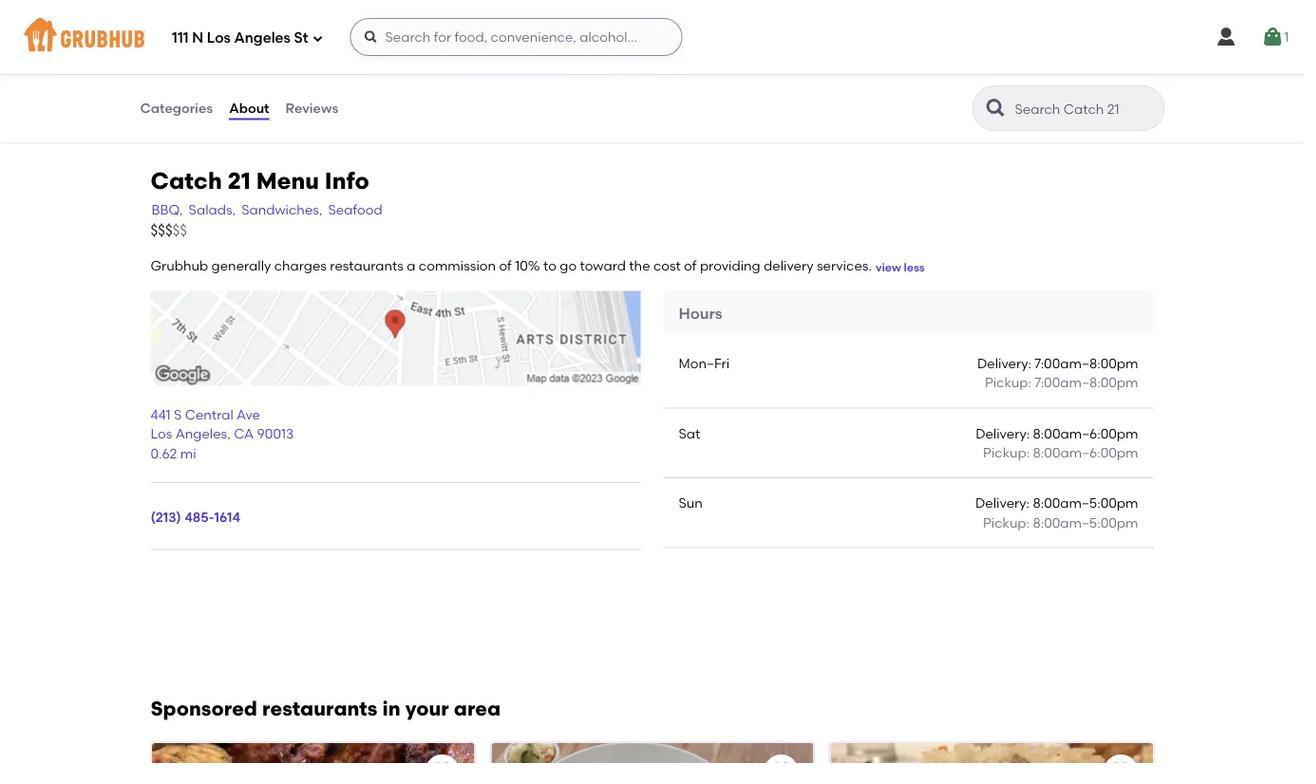 Task type: describe. For each thing, give the bounding box(es) containing it.
save this restaurant image for the golden dragon restaurant logo
[[1109, 761, 1132, 764]]

8:00am–6:00pm for delivery: 8:00am–6:00pm
[[1033, 426, 1139, 442]]

(213) 485-1614
[[151, 509, 241, 525]]

$$$
[[151, 222, 173, 239]]

the
[[629, 258, 650, 274]]

save this restaurant button for the golden dragon restaurant logo
[[1104, 755, 1138, 764]]

los inside main navigation navigation
[[207, 30, 231, 47]]

1 button
[[1262, 20, 1289, 54]]

save this restaurant image for friendly's chicken tenders logo
[[430, 761, 453, 764]]

categories
[[140, 100, 213, 116]]

main navigation navigation
[[0, 0, 1305, 74]]

1
[[1285, 29, 1289, 45]]

delivery: 8:00am–5:00pm
[[976, 496, 1139, 512]]

hours
[[679, 304, 723, 323]]

(213)
[[151, 509, 181, 525]]

catch 21 menu info
[[151, 167, 369, 194]]

(213) 485-1614 button
[[151, 508, 241, 527]]

commission
[[419, 258, 496, 274]]

salads, button
[[188, 200, 237, 221]]

21
[[228, 167, 251, 194]]

grubhub
[[151, 258, 208, 274]]

delivery: for pickup: 8:00am–5:00pm
[[976, 496, 1030, 512]]

mi
[[180, 445, 196, 462]]

mon–fri
[[679, 356, 730, 372]]

Search Catch 21 search field
[[1013, 100, 1159, 118]]

angeles inside 441 s central ave los angeles , ca 90013 0.62 mi
[[176, 426, 227, 442]]

1 vertical spatial restaurants
[[262, 697, 378, 721]]

providing
[[700, 258, 761, 274]]

441 s central ave los angeles , ca 90013 0.62 mi
[[151, 407, 294, 462]]

8:00am–6:00pm for pickup: 8:00am–6:00pm
[[1033, 445, 1139, 461]]

st
[[294, 30, 308, 47]]

save this restaurant button for friendly's chicken tenders logo
[[425, 755, 459, 764]]

bbq, salads, sandwiches, seafood
[[152, 202, 383, 218]]

your
[[405, 697, 449, 721]]

sandwiches,
[[241, 202, 323, 218]]

delivery: for pickup: 7:00am–8:00pm
[[978, 356, 1032, 372]]

friendly's chicken tenders logo image
[[152, 744, 474, 764]]

pickup: 7:00am–8:00pm
[[985, 375, 1139, 391]]

seafood
[[328, 202, 383, 218]]

2 of from the left
[[684, 258, 697, 274]]

catch
[[151, 167, 222, 194]]

bbq,
[[152, 202, 183, 218]]

sandwiches, button
[[241, 200, 324, 221]]

485-
[[185, 509, 214, 525]]

pickup: 8:00am–5:00pm
[[983, 515, 1139, 531]]

bbq, button
[[151, 200, 184, 221]]

pickup: for pickup: 7:00am–8:00pm
[[985, 375, 1032, 391]]

at home kitchen logo image
[[491, 744, 814, 764]]

angeles inside main navigation navigation
[[234, 30, 291, 47]]

view less button
[[876, 259, 925, 276]]

111
[[172, 30, 189, 47]]

0 vertical spatial restaurants
[[330, 258, 404, 274]]

reviews button
[[285, 74, 339, 143]]

sun
[[679, 496, 703, 512]]

441
[[151, 407, 171, 423]]

s
[[174, 407, 182, 423]]



Task type: locate. For each thing, give the bounding box(es) containing it.
1 horizontal spatial save this restaurant button
[[764, 755, 798, 764]]

0 horizontal spatial los
[[151, 426, 172, 442]]

delivery
[[764, 258, 814, 274]]

delivery: 8:00am–6:00pm
[[976, 426, 1139, 442]]

1 vertical spatial 8:00am–6:00pm
[[1033, 445, 1139, 461]]

2 horizontal spatial save this restaurant image
[[1109, 761, 1132, 764]]

1 save this restaurant image from the left
[[430, 761, 453, 764]]

pickup: down "delivery: 7:00am–8:00pm"
[[985, 375, 1032, 391]]

1 vertical spatial pickup:
[[984, 445, 1030, 461]]

delivery: 7:00am–8:00pm
[[978, 356, 1139, 372]]

1 8:00am–6:00pm from the top
[[1033, 426, 1139, 442]]

of left 10%
[[499, 258, 512, 274]]

in
[[383, 697, 401, 721]]

1 7:00am–8:00pm from the top
[[1035, 356, 1139, 372]]

restaurants
[[330, 258, 404, 274], [262, 697, 378, 721]]

angeles left the st
[[234, 30, 291, 47]]

0 vertical spatial los
[[207, 30, 231, 47]]

toward
[[580, 258, 626, 274]]

seafood button
[[327, 200, 384, 221]]

0 horizontal spatial save this restaurant image
[[430, 761, 453, 764]]

pickup:
[[985, 375, 1032, 391], [984, 445, 1030, 461], [983, 515, 1030, 531]]

7:00am–8:00pm for pickup: 7:00am–8:00pm
[[1035, 375, 1139, 391]]

save this restaurant button
[[425, 755, 459, 764], [764, 755, 798, 764], [1104, 755, 1138, 764]]

2 8:00am–5:00pm from the top
[[1033, 515, 1139, 531]]

0 horizontal spatial angeles
[[176, 426, 227, 442]]

search icon image
[[985, 97, 1008, 120]]

$$$$$
[[151, 222, 187, 239]]

8:00am–5:00pm up pickup: 8:00am–5:00pm
[[1033, 496, 1139, 512]]

1 save this restaurant button from the left
[[425, 755, 459, 764]]

a
[[407, 258, 416, 274]]

save this restaurant image for at home kitchen logo
[[770, 761, 793, 764]]

los
[[207, 30, 231, 47], [151, 426, 172, 442]]

10%
[[515, 258, 540, 274]]

0 horizontal spatial svg image
[[312, 33, 324, 44]]

Search for food, convenience, alcohol... search field
[[350, 18, 683, 56]]

ave
[[237, 407, 260, 423]]

0.62
[[151, 445, 177, 462]]

los right 'n' at the top of the page
[[207, 30, 231, 47]]

2 vertical spatial pickup:
[[983, 515, 1030, 531]]

2 save this restaurant image from the left
[[770, 761, 793, 764]]

0 horizontal spatial of
[[499, 258, 512, 274]]

7:00am–8:00pm down "delivery: 7:00am–8:00pm"
[[1035, 375, 1139, 391]]

pickup: down delivery: 8:00am–5:00pm
[[983, 515, 1030, 531]]

8:00am–6:00pm up the pickup: 8:00am–6:00pm
[[1033, 426, 1139, 442]]

view
[[876, 260, 901, 274]]

8:00am–5:00pm for pickup: 8:00am–5:00pm
[[1033, 515, 1139, 531]]

restaurants left a
[[330, 258, 404, 274]]

0 vertical spatial pickup:
[[985, 375, 1032, 391]]

8:00am–5:00pm
[[1033, 496, 1139, 512], [1033, 515, 1139, 531]]

ca
[[234, 426, 254, 442]]

2 horizontal spatial svg image
[[1215, 26, 1238, 48]]

0 vertical spatial 8:00am–5:00pm
[[1033, 496, 1139, 512]]

los down 441
[[151, 426, 172, 442]]

info
[[325, 167, 369, 194]]

angeles down central
[[176, 426, 227, 442]]

3 save this restaurant image from the left
[[1109, 761, 1132, 764]]

0 vertical spatial 8:00am–6:00pm
[[1033, 426, 1139, 442]]

los inside 441 s central ave los angeles , ca 90013 0.62 mi
[[151, 426, 172, 442]]

services.
[[817, 258, 872, 274]]

delivery: up the pickup: 8:00am–6:00pm
[[976, 426, 1030, 442]]

save this restaurant button for at home kitchen logo
[[764, 755, 798, 764]]

0 vertical spatial 7:00am–8:00pm
[[1035, 356, 1139, 372]]

90013
[[257, 426, 294, 442]]

pickup: 8:00am–6:00pm
[[984, 445, 1139, 461]]

charges
[[274, 258, 327, 274]]

delivery: up pickup: 8:00am–5:00pm
[[976, 496, 1030, 512]]

delivery: up pickup: 7:00am–8:00pm
[[978, 356, 1032, 372]]

0 vertical spatial angeles
[[234, 30, 291, 47]]

3 save this restaurant button from the left
[[1104, 755, 1138, 764]]

salads,
[[189, 202, 236, 218]]

sponsored restaurants in your area
[[151, 697, 501, 721]]

2 vertical spatial delivery:
[[976, 496, 1030, 512]]

generally
[[212, 258, 271, 274]]

1614
[[214, 509, 241, 525]]

about button
[[228, 74, 270, 143]]

1 8:00am–5:00pm from the top
[[1033, 496, 1139, 512]]

2 7:00am–8:00pm from the top
[[1035, 375, 1139, 391]]

area
[[454, 697, 501, 721]]

grubhub generally charges restaurants a commission of 10% to go toward the cost of providing delivery services. view less
[[151, 258, 925, 274]]

menu
[[256, 167, 319, 194]]

of right cost at the right top of page
[[684, 258, 697, 274]]

svg image
[[1215, 26, 1238, 48], [363, 29, 379, 45], [312, 33, 324, 44]]

1 horizontal spatial angeles
[[234, 30, 291, 47]]

restaurants up friendly's chicken tenders logo
[[262, 697, 378, 721]]

8:00am–6:00pm
[[1033, 426, 1139, 442], [1033, 445, 1139, 461]]

1 vertical spatial 8:00am–5:00pm
[[1033, 515, 1139, 531]]

cost
[[654, 258, 681, 274]]

angeles
[[234, 30, 291, 47], [176, 426, 227, 442]]

8:00am–5:00pm for delivery: 8:00am–5:00pm
[[1033, 496, 1139, 512]]

1 horizontal spatial save this restaurant image
[[770, 761, 793, 764]]

1 vertical spatial delivery:
[[976, 426, 1030, 442]]

svg image
[[1262, 26, 1285, 48]]

pickup: for pickup: 8:00am–6:00pm
[[984, 445, 1030, 461]]

central
[[185, 407, 234, 423]]

less
[[904, 260, 925, 274]]

1 horizontal spatial svg image
[[363, 29, 379, 45]]

8:00am–6:00pm down delivery: 8:00am–6:00pm
[[1033, 445, 1139, 461]]

,
[[227, 426, 231, 442]]

sat
[[679, 426, 701, 442]]

delivery:
[[978, 356, 1032, 372], [976, 426, 1030, 442], [976, 496, 1030, 512]]

1 of from the left
[[499, 258, 512, 274]]

1 horizontal spatial of
[[684, 258, 697, 274]]

1 vertical spatial angeles
[[176, 426, 227, 442]]

sponsored
[[151, 697, 257, 721]]

2 save this restaurant button from the left
[[764, 755, 798, 764]]

7:00am–8:00pm for delivery: 7:00am–8:00pm
[[1035, 356, 1139, 372]]

8:00am–5:00pm down delivery: 8:00am–5:00pm
[[1033, 515, 1139, 531]]

2 horizontal spatial save this restaurant button
[[1104, 755, 1138, 764]]

7:00am–8:00pm
[[1035, 356, 1139, 372], [1035, 375, 1139, 391]]

111 n los angeles st
[[172, 30, 308, 47]]

of
[[499, 258, 512, 274], [684, 258, 697, 274]]

pickup: down delivery: 8:00am–6:00pm
[[984, 445, 1030, 461]]

2 8:00am–6:00pm from the top
[[1033, 445, 1139, 461]]

7:00am–8:00pm up pickup: 7:00am–8:00pm
[[1035, 356, 1139, 372]]

0 vertical spatial delivery:
[[978, 356, 1032, 372]]

0 horizontal spatial save this restaurant button
[[425, 755, 459, 764]]

go
[[560, 258, 577, 274]]

reviews
[[286, 100, 339, 116]]

delivery: for pickup: 8:00am–6:00pm
[[976, 426, 1030, 442]]

1 vertical spatial 7:00am–8:00pm
[[1035, 375, 1139, 391]]

golden dragon restaurant logo image
[[831, 744, 1153, 764]]

1 vertical spatial los
[[151, 426, 172, 442]]

about
[[229, 100, 269, 116]]

pickup: for pickup: 8:00am–5:00pm
[[983, 515, 1030, 531]]

categories button
[[139, 74, 214, 143]]

to
[[544, 258, 557, 274]]

n
[[192, 30, 204, 47]]

save this restaurant image
[[430, 761, 453, 764], [770, 761, 793, 764], [1109, 761, 1132, 764]]

1 horizontal spatial los
[[207, 30, 231, 47]]



Task type: vqa. For each thing, say whether or not it's contained in the screenshot.
restaurants
yes



